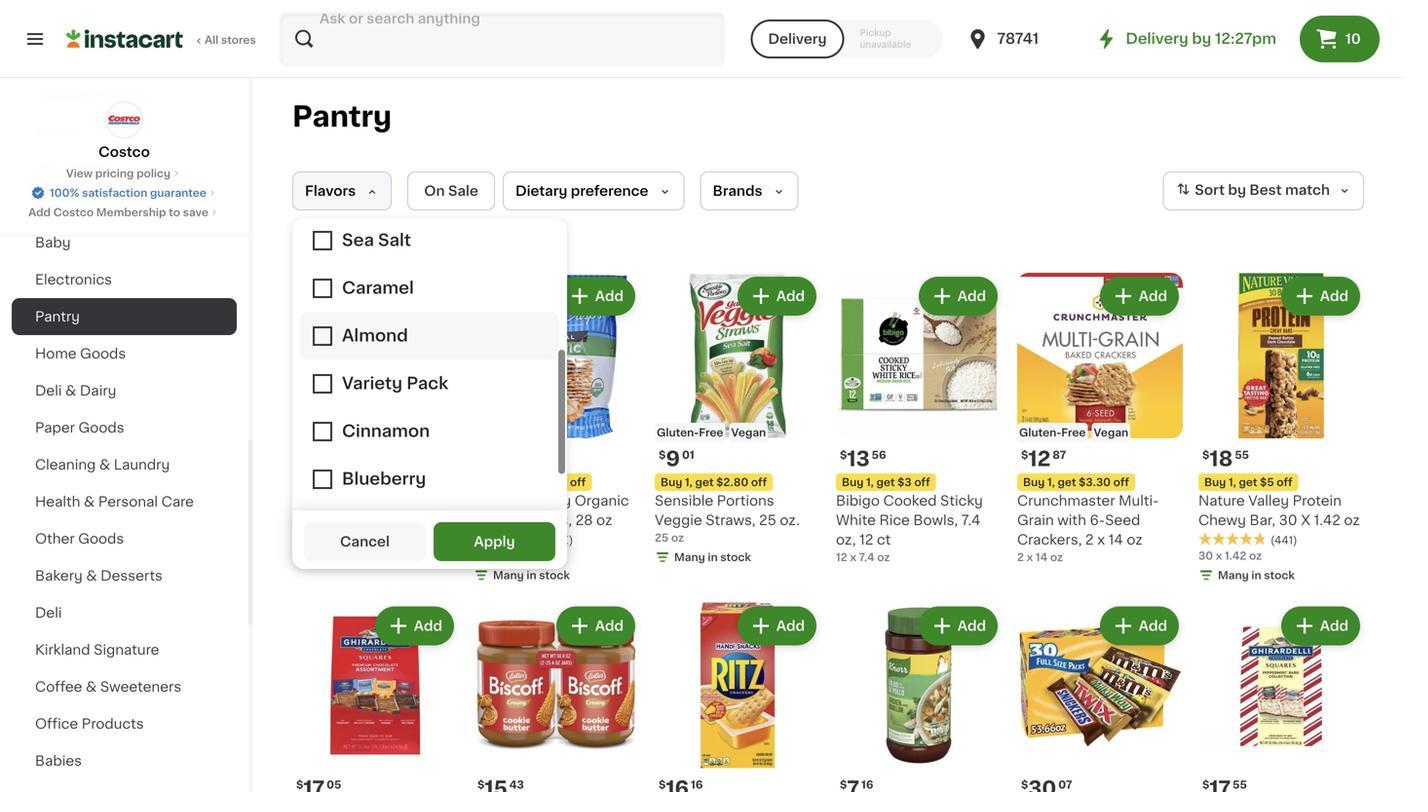 Task type: describe. For each thing, give the bounding box(es) containing it.
07
[[1059, 780, 1073, 790]]

buy 1, get $3.80 off
[[480, 477, 586, 488]]

oz inside nature valley protein chewy bar, 30 x 1.42 oz
[[1344, 514, 1360, 527]]

$ inside $ 12 87
[[1021, 450, 1029, 460]]

deli & dairy link
[[12, 372, 237, 409]]

coffee & sweeteners
[[35, 680, 181, 694]]

oz down seed
[[1127, 533, 1143, 547]]

many down the 28 oz
[[493, 570, 524, 581]]

0 vertical spatial 2
[[1086, 533, 1094, 547]]

in down cancel
[[345, 552, 355, 563]]

1 16 from the left
[[691, 780, 703, 790]]

white
[[836, 514, 876, 527]]

get for 12
[[1058, 477, 1076, 488]]

bibigo cooked sticky white rice bowls, 7.4 oz, 12 ct 12 x 7.4 oz
[[836, 494, 983, 563]]

1 vertical spatial 25
[[655, 533, 669, 543]]

bakery
[[35, 569, 83, 583]]

$ 18 55
[[1203, 449, 1249, 469]]

& for snacks
[[88, 88, 99, 101]]

delivery by 12:27pm
[[1126, 32, 1277, 46]]

product group containing 9
[[655, 273, 821, 569]]

paper goods
[[35, 421, 124, 435]]

2 1, from the left
[[504, 477, 511, 488]]

buy for 13
[[842, 477, 864, 488]]

buy 1, get $5 off
[[1205, 477, 1293, 488]]

& for coffee
[[86, 680, 97, 694]]

buy 1, get $2.80 off
[[661, 477, 767, 488]]

household
[[35, 162, 110, 175]]

sweeteners
[[100, 680, 181, 694]]

stock down straws,
[[720, 552, 751, 563]]

factory
[[519, 494, 571, 508]]

30 inside nature valley protein chewy bar, 30 x 1.42 oz
[[1279, 514, 1298, 527]]

multi-
[[1119, 494, 1159, 508]]

in down straws,
[[708, 552, 718, 563]]

get for 18
[[1239, 477, 1258, 488]]

dietary preference button
[[503, 172, 685, 211]]

to
[[169, 207, 180, 218]]

paper goods link
[[12, 409, 237, 446]]

costco inside add costco membership to save link
[[53, 207, 94, 218]]

nature
[[1199, 494, 1245, 508]]

55 inside $ 18 55
[[1235, 450, 1249, 460]]

office
[[35, 717, 78, 731]]

on
[[424, 184, 445, 198]]

30 up cancel
[[347, 514, 366, 527]]

desserts
[[101, 569, 163, 583]]

goods for other goods
[[78, 532, 124, 546]]

preference
[[571, 184, 649, 198]]

get for 9
[[695, 477, 714, 488]]

protein
[[1293, 494, 1342, 508]]

buy inside 21 buy 1, get $4.50 off frito lay sunchips variety, 30 x 1.5 oz. 30 x 1.5 oz
[[298, 477, 320, 488]]

$ 12 87
[[1021, 449, 1066, 469]]

2 get from the left
[[514, 477, 533, 488]]

1, for 13
[[866, 477, 874, 488]]

x down 6-
[[1097, 533, 1105, 547]]

portions
[[717, 494, 775, 508]]

on sale button
[[408, 172, 495, 211]]

x down chewy
[[1216, 551, 1222, 561]]

household link
[[12, 150, 237, 187]]

brands
[[713, 184, 763, 198]]

05
[[327, 780, 341, 790]]

free for 12
[[1062, 427, 1086, 438]]

instacart logo image
[[66, 27, 183, 51]]

many in stock down cancel
[[312, 552, 389, 563]]

other goods
[[35, 532, 124, 546]]

& for deli
[[65, 384, 76, 398]]

cleaning
[[35, 458, 96, 472]]

product group containing 18
[[1199, 273, 1364, 587]]

save
[[183, 207, 208, 218]]

30 x 1.42 oz
[[1199, 551, 1262, 561]]

product group containing 21
[[292, 273, 458, 569]]

by for sort
[[1228, 183, 1246, 197]]

sensible
[[655, 494, 714, 508]]

pantry inside pantry link
[[35, 310, 80, 324]]

1 vertical spatial 1.5
[[319, 533, 334, 543]]

bar,
[[1250, 514, 1276, 527]]

cleaning & laundry link
[[12, 446, 237, 483]]

78741 button
[[966, 12, 1083, 66]]

dietary preference
[[516, 184, 649, 198]]

cooked
[[883, 494, 937, 508]]

stock down (1.1k) on the bottom left of page
[[539, 570, 570, 581]]

gluten- for 12
[[1019, 427, 1062, 438]]

0 horizontal spatial 28
[[474, 551, 488, 561]]

satisfaction
[[82, 188, 147, 198]]

membership
[[96, 207, 166, 218]]

bakery & desserts
[[35, 569, 163, 583]]

product group containing 12
[[1017, 273, 1183, 565]]

oz inside the bibigo cooked sticky white rice bowls, 7.4 oz, 12 ct 12 x 7.4 oz
[[877, 552, 890, 563]]

2 buy from the left
[[480, 477, 501, 488]]

best match
[[1250, 183, 1330, 197]]

view pricing policy
[[66, 168, 171, 179]]

pricing
[[95, 168, 134, 179]]

1 vegan from the left
[[528, 427, 562, 438]]

pets
[[35, 199, 66, 212]]

all stores
[[205, 35, 256, 45]]

gluten- for 9
[[657, 427, 699, 438]]

$3.80
[[535, 477, 568, 488]]

Search field
[[281, 14, 723, 64]]

cancel
[[340, 535, 390, 549]]

1 horizontal spatial 7.4
[[962, 514, 981, 527]]

many in stock down straws,
[[674, 552, 751, 563]]

crunchmaster
[[1017, 494, 1115, 508]]

many in stock down 30 x 1.42 oz
[[1218, 570, 1295, 581]]

x up cancel
[[369, 514, 377, 527]]

off for 18
[[1277, 477, 1293, 488]]

organic
[[575, 494, 629, 508]]

sort
[[1195, 183, 1225, 197]]

off for 13
[[914, 477, 930, 488]]

health & personal care
[[35, 495, 194, 509]]

sensible portions veggie straws, 25 oz. 25 oz
[[655, 494, 800, 543]]

oz. inside 21 buy 1, get $4.50 off frito lay sunchips variety, 30 x 1.5 oz. 30 x 1.5 oz
[[402, 514, 422, 527]]

21
[[303, 449, 326, 469]]

oz inside sensible portions veggie straws, 25 oz. 25 oz
[[671, 533, 684, 543]]

0 horizontal spatial 12
[[836, 552, 848, 563]]

with
[[1058, 514, 1087, 527]]

$3.30
[[1079, 477, 1111, 488]]

kirkland
[[35, 643, 90, 657]]

oz. inside sensible portions veggie straws, 25 oz. 25 oz
[[780, 514, 800, 527]]

many down veggie
[[674, 552, 705, 563]]

variety,
[[292, 514, 344, 527]]

in down 30 x 1.42 oz
[[1252, 570, 1262, 581]]

1, for 18
[[1229, 477, 1237, 488]]

87
[[1053, 450, 1066, 460]]

laundry
[[114, 458, 170, 472]]

2 16 from the left
[[862, 780, 874, 790]]

1 horizontal spatial costco
[[99, 145, 150, 159]]

babies
[[35, 754, 82, 768]]

office products link
[[12, 706, 237, 743]]

sticky
[[941, 494, 983, 508]]

home
[[35, 347, 77, 361]]

in down apply button
[[527, 570, 537, 581]]

crackers,
[[1017, 533, 1082, 547]]

many down 30 x 1.42 oz
[[1218, 570, 1249, 581]]

off for 9
[[751, 477, 767, 488]]



Task type: vqa. For each thing, say whether or not it's contained in the screenshot.
Brushes for Face Brushes
no



Task type: locate. For each thing, give the bounding box(es) containing it.
6 1, from the left
[[1229, 477, 1237, 488]]

veggie
[[655, 514, 702, 527]]

oz down veggie
[[671, 533, 684, 543]]

0 vertical spatial 55
[[1235, 450, 1249, 460]]

5 off from the left
[[1114, 477, 1130, 488]]

1 off from the left
[[389, 477, 405, 488]]

0 vertical spatial 1.5
[[380, 514, 399, 527]]

6 off from the left
[[1277, 477, 1293, 488]]

10
[[1346, 32, 1361, 46]]

delivery button
[[751, 19, 844, 58]]

many down "variety,"
[[312, 552, 343, 563]]

1.42 inside nature valley protein chewy bar, 30 x 1.42 oz
[[1314, 514, 1341, 527]]

oz right x
[[1344, 514, 1360, 527]]

get for 13
[[877, 477, 895, 488]]

off inside 21 buy 1, get $4.50 off frito lay sunchips variety, 30 x 1.5 oz. 30 x 1.5 oz
[[389, 477, 405, 488]]

1 horizontal spatial 1.42
[[1314, 514, 1341, 527]]

0 horizontal spatial 7.4
[[859, 552, 875, 563]]

oz down crackers, at the bottom right of the page
[[1051, 552, 1063, 563]]

add
[[28, 207, 51, 218], [595, 289, 624, 303], [777, 289, 805, 303], [958, 289, 986, 303], [1139, 289, 1168, 303], [1320, 289, 1349, 303], [414, 619, 442, 633], [595, 619, 624, 633], [777, 619, 805, 633], [958, 619, 986, 633], [1139, 619, 1168, 633], [1320, 619, 1349, 633]]

1, up crunchmaster
[[1048, 477, 1055, 488]]

by for delivery
[[1192, 32, 1212, 46]]

25 down veggie
[[655, 533, 669, 543]]

x
[[1301, 514, 1311, 527]]

0 horizontal spatial oz.
[[402, 514, 422, 527]]

1.5
[[380, 514, 399, 527], [319, 533, 334, 543]]

1 horizontal spatial 1.5
[[380, 514, 399, 527]]

goods for home goods
[[80, 347, 126, 361]]

$ inside $ 13 56
[[840, 450, 847, 460]]

28 down apply
[[474, 551, 488, 561]]

off up portions
[[751, 477, 767, 488]]

0 horizontal spatial 14
[[1036, 552, 1048, 563]]

1 vertical spatial 2
[[1017, 552, 1024, 563]]

1 horizontal spatial 14
[[1109, 533, 1124, 547]]

5 get from the left
[[1058, 477, 1076, 488]]

kirkland signature
[[35, 643, 159, 657]]

1 gluten- from the left
[[657, 427, 699, 438]]

7.4 down sticky
[[962, 514, 981, 527]]

1, up the nature
[[1229, 477, 1237, 488]]

3 get from the left
[[695, 477, 714, 488]]

78741
[[997, 32, 1039, 46]]

off up the sunchips
[[389, 477, 405, 488]]

4 buy from the left
[[842, 477, 864, 488]]

(441)
[[1271, 535, 1298, 546]]

add costco membership to save link
[[28, 205, 220, 220]]

12 left ct
[[860, 533, 874, 547]]

0 horizontal spatial gluten-
[[657, 427, 699, 438]]

gluten- up $ 12 87 on the right of page
[[1019, 427, 1062, 438]]

deli & dairy
[[35, 384, 116, 398]]

by
[[1192, 32, 1212, 46], [1228, 183, 1246, 197]]

1, inside 21 buy 1, get $4.50 off frito lay sunchips variety, 30 x 1.5 oz. 30 x 1.5 oz
[[323, 477, 330, 488]]

1 horizontal spatial 2
[[1086, 533, 1094, 547]]

01
[[682, 450, 695, 460]]

Best match Sort by field
[[1163, 172, 1364, 211]]

oz down apply
[[490, 551, 503, 561]]

1.5 down the sunchips
[[380, 514, 399, 527]]

$10.01 element
[[474, 446, 639, 472]]

oz inside 21 buy 1, get $4.50 off frito lay sunchips variety, 30 x 1.5 oz. 30 x 1.5 oz
[[336, 533, 349, 543]]

6 get from the left
[[1239, 477, 1258, 488]]

1.42 right x
[[1314, 514, 1341, 527]]

deli for deli
[[35, 606, 62, 620]]

vegan up "$3.30"
[[1094, 427, 1129, 438]]

4 off from the left
[[914, 477, 930, 488]]

x down "variety,"
[[310, 533, 316, 543]]

vegan up $10.01 element on the left of the page
[[528, 427, 562, 438]]

12:27pm
[[1215, 32, 1277, 46]]

nature valley protein chewy bar, 30 x 1.42 oz
[[1199, 494, 1360, 527]]

0 vertical spatial deli
[[35, 384, 62, 398]]

4 get from the left
[[877, 477, 895, 488]]

$ inside $ 18 55
[[1203, 450, 1210, 460]]

gluten-free vegan up 01
[[657, 427, 766, 438]]

2 vertical spatial goods
[[78, 532, 124, 546]]

guarantee
[[150, 188, 207, 198]]

0 horizontal spatial delivery
[[768, 32, 827, 46]]

costco up view pricing policy "link"
[[99, 145, 150, 159]]

oz. right straws,
[[780, 514, 800, 527]]

& for health
[[84, 495, 95, 509]]

2 free from the left
[[1062, 427, 1086, 438]]

rice
[[880, 514, 910, 527]]

1.42 down chewy
[[1225, 551, 1247, 561]]

delivery by 12:27pm link
[[1095, 27, 1277, 51]]

oz.
[[402, 514, 422, 527], [780, 514, 800, 527]]

many in stock down (1.1k) on the bottom left of page
[[493, 570, 570, 581]]

electronics
[[35, 273, 112, 287]]

1, up lay
[[323, 477, 330, 488]]

1 horizontal spatial gluten-free vegan
[[1019, 427, 1129, 438]]

1 horizontal spatial 28
[[576, 514, 593, 527]]

buy down $ 12 87 on the right of page
[[1023, 477, 1045, 488]]

off
[[389, 477, 405, 488], [570, 477, 586, 488], [751, 477, 767, 488], [914, 477, 930, 488], [1114, 477, 1130, 488], [1277, 477, 1293, 488]]

oz,
[[836, 533, 856, 547]]

1.5 down "variety,"
[[319, 533, 334, 543]]

free up buy 1, get $2.80 off
[[699, 427, 724, 438]]

1, up sensible on the bottom
[[685, 477, 693, 488]]

0 horizontal spatial 16
[[691, 780, 703, 790]]

all stores link
[[66, 12, 257, 66]]

0 vertical spatial 25
[[759, 514, 777, 527]]

best
[[1250, 183, 1282, 197]]

0 vertical spatial 12
[[1029, 449, 1051, 469]]

free up the "87"
[[1062, 427, 1086, 438]]

x down oz,
[[850, 552, 857, 563]]

goods up dairy
[[80, 347, 126, 361]]

1 vertical spatial 14
[[1036, 552, 1048, 563]]

2 horizontal spatial 12
[[1029, 449, 1051, 469]]

delivery for delivery
[[768, 32, 827, 46]]

1 vertical spatial by
[[1228, 183, 1246, 197]]

flavors button
[[292, 172, 392, 211]]

oz down "variety,"
[[336, 533, 349, 543]]

lay
[[327, 494, 352, 508]]

1 free from the left
[[699, 427, 724, 438]]

view pricing policy link
[[66, 166, 182, 181]]

0 horizontal spatial 1.5
[[319, 533, 334, 543]]

2 vertical spatial 12
[[836, 552, 848, 563]]

costco logo image
[[106, 101, 143, 138]]

signature
[[94, 643, 159, 657]]

on sale
[[424, 184, 478, 198]]

2 gluten- from the left
[[1019, 427, 1062, 438]]

personal
[[98, 495, 158, 509]]

3 vegan from the left
[[1094, 427, 1129, 438]]

$4.50
[[354, 477, 387, 488]]

3 buy from the left
[[661, 477, 683, 488]]

goods for paper goods
[[78, 421, 124, 435]]

2 down crackers, at the bottom right of the page
[[1017, 552, 1024, 563]]

1 horizontal spatial pantry
[[292, 103, 392, 131]]

kirkland signature link
[[12, 632, 237, 669]]

0 horizontal spatial 25
[[655, 533, 669, 543]]

30 down "variety,"
[[292, 533, 307, 543]]

many
[[312, 552, 343, 563], [674, 552, 705, 563], [493, 570, 524, 581], [1218, 570, 1249, 581]]

1, up snack
[[504, 477, 511, 488]]

0 horizontal spatial free
[[699, 427, 724, 438]]

1 gluten-free vegan from the left
[[657, 427, 766, 438]]

14 down seed
[[1109, 533, 1124, 547]]

0 vertical spatial by
[[1192, 32, 1212, 46]]

vegan for 12
[[1094, 427, 1129, 438]]

2 down 6-
[[1086, 533, 1094, 547]]

other goods link
[[12, 520, 237, 557]]

1 horizontal spatial by
[[1228, 183, 1246, 197]]

1, up bibigo at the right
[[866, 477, 874, 488]]

off right $3
[[914, 477, 930, 488]]

1 vertical spatial 55
[[1233, 780, 1247, 790]]

2 vegan from the left
[[731, 427, 766, 438]]

21 buy 1, get $4.50 off frito lay sunchips variety, 30 x 1.5 oz. 30 x 1.5 oz
[[292, 449, 422, 543]]

1.42
[[1314, 514, 1341, 527], [1225, 551, 1247, 561]]

ct
[[877, 533, 891, 547]]

candy
[[102, 88, 148, 101]]

1 horizontal spatial 16
[[862, 780, 874, 790]]

1 vertical spatial pantry
[[35, 310, 80, 324]]

costco down 100%
[[53, 207, 94, 218]]

frozen
[[35, 125, 81, 138]]

buy up bibigo at the right
[[842, 477, 864, 488]]

0 horizontal spatial by
[[1192, 32, 1212, 46]]

14 down crackers, at the bottom right of the page
[[1036, 552, 1048, 563]]

off for 12
[[1114, 477, 1130, 488]]

buy up sensible on the bottom
[[661, 477, 683, 488]]

12 down oz,
[[836, 552, 848, 563]]

oz down 'organic'
[[597, 514, 612, 527]]

& for bakery
[[86, 569, 97, 583]]

delivery inside button
[[768, 32, 827, 46]]

None search field
[[279, 12, 725, 66]]

delivery
[[1126, 32, 1189, 46], [768, 32, 827, 46]]

6 buy from the left
[[1205, 477, 1226, 488]]

buy up the nature
[[1205, 477, 1226, 488]]

0 vertical spatial 14
[[1109, 533, 1124, 547]]

get up lay
[[333, 477, 351, 488]]

off right '$3.80'
[[570, 477, 586, 488]]

18
[[1210, 449, 1233, 469]]

1 deli from the top
[[35, 384, 62, 398]]

$2.80
[[716, 477, 749, 488]]

buy for 9
[[661, 477, 683, 488]]

5 1, from the left
[[1048, 477, 1055, 488]]

28 oz
[[474, 551, 503, 561]]

x inside the bibigo cooked sticky white rice bowls, 7.4 oz, 12 ct 12 x 7.4 oz
[[850, 552, 857, 563]]

get left $3
[[877, 477, 895, 488]]

costco link
[[99, 101, 150, 162]]

3 off from the left
[[751, 477, 767, 488]]

& left laundry
[[99, 458, 110, 472]]

1, for 12
[[1048, 477, 1055, 488]]

2 gluten-free vegan from the left
[[1019, 427, 1129, 438]]

view
[[66, 168, 93, 179]]

& right coffee on the left of the page
[[86, 680, 97, 694]]

1 get from the left
[[333, 477, 351, 488]]

25
[[759, 514, 777, 527], [655, 533, 669, 543]]

delivery for delivery by 12:27pm
[[1126, 32, 1189, 46]]

0 vertical spatial costco
[[99, 145, 150, 159]]

0 horizontal spatial 1.42
[[1225, 551, 1247, 561]]

crunchmaster multi- grain with 6-seed crackers, 2 x 14 oz 2 x 14 oz
[[1017, 494, 1159, 563]]

vegan up the '$2.80'
[[731, 427, 766, 438]]

snacks & candy
[[35, 88, 148, 101]]

off up multi-
[[1114, 477, 1130, 488]]

0 vertical spatial 28
[[576, 514, 593, 527]]

28 down 'organic'
[[576, 514, 593, 527]]

$3
[[898, 477, 912, 488]]

goods up cleaning & laundry
[[78, 421, 124, 435]]

pantry up flavors dropdown button
[[292, 103, 392, 131]]

0 vertical spatial 7.4
[[962, 514, 981, 527]]

$5
[[1260, 477, 1274, 488]]

policy
[[137, 168, 171, 179]]

health & personal care link
[[12, 483, 237, 520]]

2 horizontal spatial vegan
[[1094, 427, 1129, 438]]

0 horizontal spatial vegan
[[528, 427, 562, 438]]

gluten- up 01
[[657, 427, 699, 438]]

1 horizontal spatial vegan
[[731, 427, 766, 438]]

0 vertical spatial goods
[[80, 347, 126, 361]]

oz inside snack factory organic pretzel crisps, 28 oz
[[597, 514, 612, 527]]

1 horizontal spatial 12
[[860, 533, 874, 547]]

oz down bar,
[[1249, 551, 1262, 561]]

crisps,
[[525, 514, 572, 527]]

pantry up home
[[35, 310, 80, 324]]

& left candy
[[88, 88, 99, 101]]

product group containing 13
[[836, 273, 1002, 565]]

1, for 9
[[685, 477, 693, 488]]

1 1, from the left
[[323, 477, 330, 488]]

flavors
[[305, 184, 356, 198]]

1 horizontal spatial delivery
[[1126, 32, 1189, 46]]

sunchips
[[355, 494, 419, 508]]

all
[[205, 35, 219, 45]]

1 vertical spatial costco
[[53, 207, 94, 218]]

28 inside snack factory organic pretzel crisps, 28 oz
[[576, 514, 593, 527]]

match
[[1285, 183, 1330, 197]]

buy for 12
[[1023, 477, 1045, 488]]

buy for 18
[[1205, 477, 1226, 488]]

4 1, from the left
[[866, 477, 874, 488]]

free for 9
[[699, 427, 724, 438]]

0 horizontal spatial pantry
[[35, 310, 80, 324]]

product group
[[292, 273, 458, 569], [474, 273, 639, 587], [655, 273, 821, 569], [836, 273, 1002, 565], [1017, 273, 1183, 565], [1199, 273, 1364, 587], [292, 603, 458, 792], [474, 603, 639, 792], [655, 603, 821, 792], [836, 603, 1002, 792], [1017, 603, 1183, 792], [1199, 603, 1364, 792]]

3 1, from the left
[[685, 477, 693, 488]]

1 vertical spatial 12
[[860, 533, 874, 547]]

by left 12:27pm
[[1192, 32, 1212, 46]]

&
[[88, 88, 99, 101], [65, 384, 76, 398], [99, 458, 110, 472], [84, 495, 95, 509], [86, 569, 97, 583], [86, 680, 97, 694]]

get up sensible on the bottom
[[695, 477, 714, 488]]

1 vertical spatial 1.42
[[1225, 551, 1247, 561]]

buy up frito at the left bottom of page
[[298, 477, 320, 488]]

deli up paper
[[35, 384, 62, 398]]

buy 1, get $3 off
[[842, 477, 930, 488]]

cancel button
[[304, 522, 426, 561]]

office products
[[35, 717, 144, 731]]

x
[[369, 514, 377, 527], [310, 533, 316, 543], [1097, 533, 1105, 547], [1216, 551, 1222, 561], [850, 552, 857, 563], [1027, 552, 1033, 563]]

0 vertical spatial pantry
[[292, 103, 392, 131]]

get left $5
[[1239, 477, 1258, 488]]

stores
[[221, 35, 256, 45]]

frozen link
[[12, 113, 237, 150]]

care
[[161, 495, 194, 509]]

& for cleaning
[[99, 458, 110, 472]]

1 vertical spatial 7.4
[[859, 552, 875, 563]]

0 horizontal spatial costco
[[53, 207, 94, 218]]

bibigo
[[836, 494, 880, 508]]

get left '$3.80'
[[514, 477, 533, 488]]

babies link
[[12, 743, 237, 780]]

2 oz. from the left
[[780, 514, 800, 527]]

25 down portions
[[759, 514, 777, 527]]

deli for deli & dairy
[[35, 384, 62, 398]]

by inside field
[[1228, 183, 1246, 197]]

2 off from the left
[[570, 477, 586, 488]]

2 deli from the top
[[35, 606, 62, 620]]

snacks
[[35, 88, 84, 101]]

pantry
[[292, 103, 392, 131], [35, 310, 80, 324]]

sale
[[448, 184, 478, 198]]

& right "bakery"
[[86, 569, 97, 583]]

1 horizontal spatial 25
[[759, 514, 777, 527]]

electronics link
[[12, 261, 237, 298]]

gluten-free vegan for 9
[[657, 427, 766, 438]]

30 left x
[[1279, 514, 1298, 527]]

1 vertical spatial deli
[[35, 606, 62, 620]]

0 horizontal spatial 2
[[1017, 552, 1024, 563]]

0 vertical spatial 1.42
[[1314, 514, 1341, 527]]

by right sort
[[1228, 183, 1246, 197]]

12
[[1029, 449, 1051, 469], [860, 533, 874, 547], [836, 552, 848, 563]]

stock down (441)
[[1264, 570, 1295, 581]]

gluten-free vegan for 12
[[1019, 427, 1129, 438]]

0 horizontal spatial gluten-free vegan
[[657, 427, 766, 438]]

stock down cancel
[[358, 552, 389, 563]]

pretzel
[[474, 514, 521, 527]]

x down crackers, at the bottom right of the page
[[1027, 552, 1033, 563]]

1 oz. from the left
[[402, 514, 422, 527]]

chewy
[[1199, 514, 1246, 527]]

30 down chewy
[[1199, 551, 1213, 561]]

5 buy from the left
[[1023, 477, 1045, 488]]

service type group
[[751, 19, 943, 58]]

get up crunchmaster
[[1058, 477, 1076, 488]]

1 vertical spatial goods
[[78, 421, 124, 435]]

baby link
[[12, 224, 237, 261]]

get inside 21 buy 1, get $4.50 off frito lay sunchips variety, 30 x 1.5 oz. 30 x 1.5 oz
[[333, 477, 351, 488]]

buy up snack
[[480, 477, 501, 488]]

apply
[[474, 535, 515, 549]]

add costco membership to save
[[28, 207, 208, 218]]

products
[[82, 717, 144, 731]]

1 horizontal spatial free
[[1062, 427, 1086, 438]]

30
[[347, 514, 366, 527], [1279, 514, 1298, 527], [292, 533, 307, 543], [1199, 551, 1213, 561]]

vegan for 9
[[731, 427, 766, 438]]

1 horizontal spatial oz.
[[780, 514, 800, 527]]

coffee & sweeteners link
[[12, 669, 237, 706]]

1 horizontal spatial gluten-
[[1019, 427, 1062, 438]]

snack factory organic pretzel crisps, 28 oz
[[474, 494, 629, 527]]

$ inside $ 9 01
[[659, 450, 666, 460]]

oz. down the sunchips
[[402, 514, 422, 527]]

oz down ct
[[877, 552, 890, 563]]

1 buy from the left
[[298, 477, 320, 488]]

off right $5
[[1277, 477, 1293, 488]]

1 vertical spatial 28
[[474, 551, 488, 561]]

gluten-free vegan up the "87"
[[1019, 427, 1129, 438]]

7.4 down white
[[859, 552, 875, 563]]

& left dairy
[[65, 384, 76, 398]]



